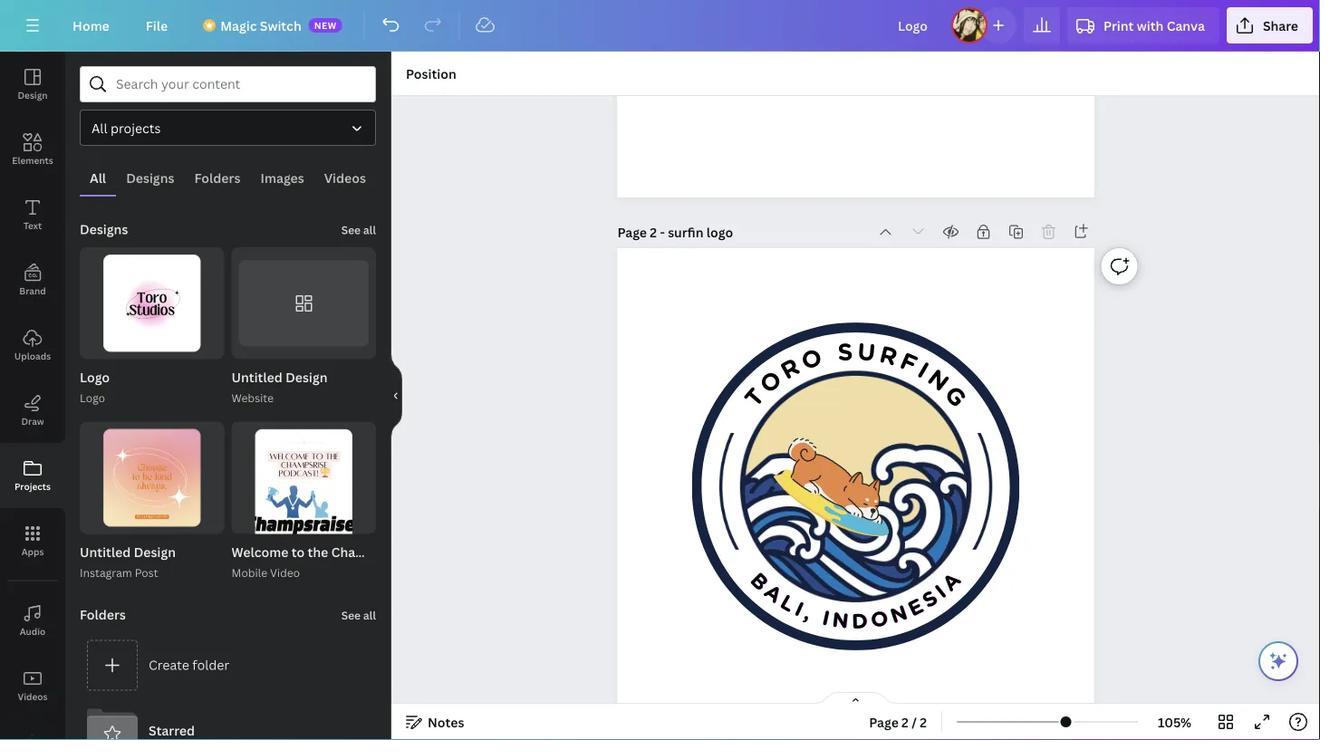 Task type: vqa. For each thing, say whether or not it's contained in the screenshot.
the topmost the Videos button
yes



Task type: locate. For each thing, give the bounding box(es) containing it.
r right t
[[776, 353, 805, 386]]

1 horizontal spatial untitled design group
[[232, 247, 376, 408]]

designs button
[[116, 160, 184, 195]]

file button
[[131, 7, 182, 44]]

all for all
[[90, 169, 106, 186]]

untitled for untitled design instagram post
[[80, 544, 131, 561]]

🏆
[[467, 544, 480, 561]]

0 vertical spatial untitled
[[232, 369, 283, 386]]

0 horizontal spatial r
[[776, 353, 805, 386]]

group
[[232, 247, 376, 360]]

1 of 3
[[186, 517, 216, 529]]

0 vertical spatial all
[[363, 223, 376, 237]]

see all button
[[340, 211, 378, 247], [340, 597, 378, 633]]

1 vertical spatial logo
[[80, 391, 105, 406]]

folders button
[[184, 160, 251, 195]]

0 horizontal spatial untitled design group
[[80, 422, 224, 582]]

a
[[937, 568, 966, 597], [760, 580, 788, 609]]

design inside untitled design instagram post
[[134, 544, 176, 561]]

1 inside '1 of 4' group
[[337, 517, 342, 529]]

folders down all projects button
[[194, 169, 241, 186]]

audio button
[[0, 588, 65, 654]]

2 all from the top
[[363, 608, 376, 623]]

1 see from the top
[[341, 223, 361, 237]]

1 of 2
[[186, 342, 216, 355]]

folder
[[192, 657, 230, 674]]

0 horizontal spatial folders
[[80, 606, 126, 623]]

all left designs 'button'
[[90, 169, 106, 186]]

1 vertical spatial design
[[286, 369, 328, 386]]

all
[[363, 223, 376, 237], [363, 608, 376, 623]]

1 vertical spatial designs
[[80, 221, 128, 238]]

0 vertical spatial videos button
[[314, 160, 376, 195]]

videos right images on the top left of the page
[[324, 169, 366, 186]]

designs inside 'button'
[[126, 169, 174, 186]]

1 vertical spatial all
[[363, 608, 376, 623]]

audio
[[20, 625, 46, 638]]

1 horizontal spatial r
[[877, 340, 901, 372]]

0 vertical spatial videos
[[324, 169, 366, 186]]

logo group
[[80, 247, 224, 408]]

1 vertical spatial videos button
[[0, 654, 65, 719]]

switch
[[260, 17, 302, 34]]

notes button
[[399, 708, 472, 737]]

page for page 2 -
[[618, 224, 647, 241]]

untitled for untitled design website
[[232, 369, 283, 386]]

videos button
[[314, 160, 376, 195], [0, 654, 65, 719]]

0 vertical spatial all
[[92, 119, 107, 136]]

i
[[913, 356, 935, 385], [931, 580, 952, 604], [791, 597, 808, 623], [820, 606, 833, 632]]

file
[[146, 17, 168, 34]]

1 see all from the top
[[341, 223, 376, 237]]

magic
[[220, 17, 257, 34]]

0 vertical spatial see all button
[[340, 211, 378, 247]]

a left ,
[[760, 580, 788, 609]]

0 vertical spatial design
[[18, 89, 48, 101]]

0 horizontal spatial n
[[831, 608, 851, 635]]

1 vertical spatial all
[[90, 169, 106, 186]]

see
[[341, 223, 361, 237], [341, 608, 361, 623]]

e
[[904, 594, 928, 622]]

0 horizontal spatial a
[[760, 580, 788, 609]]

a right e at the bottom of the page
[[937, 568, 966, 597]]

1 of 2 group
[[80, 247, 224, 360]]

0 vertical spatial s
[[837, 338, 854, 368]]

see all button for folders
[[340, 597, 378, 633]]

r inside the r o
[[776, 353, 805, 386]]

2 logo from the top
[[80, 391, 105, 406]]

design for untitled design website
[[286, 369, 328, 386]]

text button
[[0, 182, 65, 247]]

i inside i n d o n e
[[820, 606, 833, 632]]

videos button right images on the top left of the page
[[314, 160, 376, 195]]

design inside untitled design website
[[286, 369, 328, 386]]

logo inside logo logo
[[80, 391, 105, 406]]

designs down projects
[[126, 169, 174, 186]]

brand button
[[0, 247, 65, 313]]

s
[[837, 338, 854, 368], [918, 586, 943, 614]]

2 vertical spatial design
[[134, 544, 176, 561]]

i inside s u r f i
[[913, 356, 935, 385]]

1 horizontal spatial a
[[937, 568, 966, 597]]

0 horizontal spatial s
[[837, 338, 854, 368]]

welcome to the champsrise podcast! 🏆 group
[[232, 422, 480, 603]]

of for logo
[[194, 342, 207, 355]]

0 vertical spatial logo
[[80, 369, 110, 386]]

1 all from the top
[[363, 223, 376, 237]]

0 horizontal spatial page
[[618, 224, 647, 241]]

video
[[270, 565, 300, 580]]

all for designs
[[363, 223, 376, 237]]

page inside button
[[869, 714, 899, 731]]

design
[[18, 89, 48, 101], [286, 369, 328, 386], [134, 544, 176, 561]]

all for all projects
[[92, 119, 107, 136]]

1 vertical spatial see all button
[[340, 597, 378, 633]]

u
[[857, 338, 877, 368]]

1 horizontal spatial untitled
[[232, 369, 283, 386]]

0 vertical spatial designs
[[126, 169, 174, 186]]

2 see all button from the top
[[340, 597, 378, 633]]

folders
[[194, 169, 241, 186], [80, 606, 126, 623]]

text
[[23, 219, 42, 232]]

untitled design website
[[232, 369, 328, 406]]

1 horizontal spatial page
[[869, 714, 899, 731]]

1 d from the left
[[852, 609, 869, 635]]

designs
[[126, 169, 174, 186], [80, 221, 128, 238]]

elements
[[12, 154, 53, 166]]

notes
[[428, 714, 464, 731]]

2 see all from the top
[[341, 608, 376, 623]]

1 vertical spatial see all
[[341, 608, 376, 623]]

0 horizontal spatial design
[[18, 89, 48, 101]]

o
[[798, 343, 826, 377], [754, 365, 788, 400], [869, 606, 891, 634]]

untitled up website
[[232, 369, 283, 386]]

2
[[650, 224, 657, 241], [210, 342, 216, 355], [902, 714, 909, 731], [920, 714, 927, 731]]

1 inside 1 of 2 group
[[186, 342, 191, 355]]

1 of 3 group
[[80, 422, 224, 534]]

projects button
[[0, 443, 65, 508]]

starred button
[[80, 698, 376, 741]]

of for to
[[345, 517, 359, 529]]

the
[[308, 544, 328, 561]]

untitled
[[232, 369, 283, 386], [80, 544, 131, 561]]

videos inside side panel tab list
[[18, 691, 48, 703]]

untitled up instagram
[[80, 544, 131, 561]]

1 horizontal spatial o
[[798, 343, 826, 377]]

folders down instagram
[[80, 606, 126, 623]]

1 horizontal spatial videos button
[[314, 160, 376, 195]]

s for s
[[918, 586, 943, 614]]

images button
[[251, 160, 314, 195]]

page left -
[[618, 224, 647, 241]]

Select ownership filter button
[[80, 110, 376, 146]]

s inside s u r f i
[[837, 338, 854, 368]]

1 horizontal spatial folders
[[194, 169, 241, 186]]

create folder
[[149, 657, 230, 674]]

untitled inside untitled design instagram post
[[80, 544, 131, 561]]

designs down all button
[[80, 221, 128, 238]]

post
[[135, 565, 158, 580]]

canva
[[1167, 17, 1205, 34]]

0 vertical spatial see all
[[341, 223, 376, 237]]

untitled design group
[[232, 247, 376, 408], [80, 422, 224, 582]]

see all for folders
[[341, 608, 376, 623]]

position
[[406, 65, 457, 82]]

1 inside 1 of 3 group
[[186, 517, 191, 529]]

draw button
[[0, 378, 65, 443]]

1 for design
[[186, 517, 191, 529]]

1 vertical spatial folders
[[80, 606, 126, 623]]

r
[[877, 340, 901, 372], [776, 353, 805, 386]]

uploads
[[14, 350, 51, 362]]

all left projects
[[92, 119, 107, 136]]

1 of 4
[[337, 517, 367, 529]]

1 horizontal spatial s
[[918, 586, 943, 614]]

r right u
[[877, 340, 901, 372]]

videos button down audio
[[0, 654, 65, 719]]

side panel tab list
[[0, 52, 65, 741]]

1 of 4 group
[[232, 422, 376, 603]]

untitled inside untitled design website
[[232, 369, 283, 386]]

page
[[618, 224, 647, 241], [869, 714, 899, 731]]

show pages image
[[813, 692, 900, 706]]

page 2 / 2
[[869, 714, 927, 731]]

all
[[92, 119, 107, 136], [90, 169, 106, 186]]

1 horizontal spatial design
[[134, 544, 176, 561]]

d
[[852, 609, 869, 635], [852, 609, 869, 635]]

1 vertical spatial s
[[918, 586, 943, 614]]

0 horizontal spatial untitled
[[80, 544, 131, 561]]

2 see from the top
[[341, 608, 361, 623]]

1 see all button from the top
[[340, 211, 378, 247]]

1 vertical spatial videos
[[18, 691, 48, 703]]

2 horizontal spatial design
[[286, 369, 328, 386]]

of for design
[[194, 517, 207, 529]]

logo
[[80, 369, 110, 386], [80, 391, 105, 406]]

of
[[194, 342, 207, 355], [194, 517, 207, 529], [345, 517, 359, 529]]

0 horizontal spatial videos
[[18, 691, 48, 703]]

i left g
[[913, 356, 935, 385]]

page 2 -
[[618, 224, 668, 241]]

of inside logo group
[[194, 342, 207, 355]]

1 vertical spatial page
[[869, 714, 899, 731]]

see all
[[341, 223, 376, 237], [341, 608, 376, 623]]

1 horizontal spatial videos
[[324, 169, 366, 186]]

see for designs
[[341, 223, 361, 237]]

podcast!
[[410, 544, 464, 561]]

1 vertical spatial untitled
[[80, 544, 131, 561]]

0 vertical spatial page
[[618, 224, 647, 241]]

i left i n d o n e
[[791, 597, 808, 623]]

,
[[801, 601, 816, 626]]

4
[[361, 517, 367, 529]]

s u r f i
[[837, 338, 935, 385]]

page left /
[[869, 714, 899, 731]]

of inside welcome to the champsrise podcast! 🏆 group
[[345, 517, 359, 529]]

0 vertical spatial folders
[[194, 169, 241, 186]]

2 inside group
[[210, 342, 216, 355]]

2 horizontal spatial o
[[869, 606, 891, 634]]

0 vertical spatial see
[[341, 223, 361, 237]]

all for folders
[[363, 608, 376, 623]]

projects
[[14, 480, 51, 493]]

starred
[[149, 722, 195, 739]]

videos down audio
[[18, 691, 48, 703]]

champsrise
[[331, 544, 407, 561]]

i right ,
[[820, 606, 833, 632]]

i n d o n e
[[820, 594, 928, 635]]

1 vertical spatial see
[[341, 608, 361, 623]]

images
[[261, 169, 304, 186]]



Task type: describe. For each thing, give the bounding box(es) containing it.
draw
[[21, 415, 44, 427]]

s for s u r f i
[[837, 338, 854, 368]]

logo logo
[[80, 369, 110, 406]]

page for page 2 / 2
[[869, 714, 899, 731]]

new
[[314, 19, 337, 31]]

print with canva button
[[1068, 7, 1220, 44]]

1 vertical spatial untitled design group
[[80, 422, 224, 582]]

apps button
[[0, 508, 65, 574]]

1 horizontal spatial n
[[888, 601, 911, 630]]

all projects
[[92, 119, 161, 136]]

Search your content search field
[[116, 67, 364, 102]]

1 for to
[[337, 517, 342, 529]]

r inside s u r f i
[[877, 340, 901, 372]]

create
[[149, 657, 189, 674]]

-
[[660, 224, 665, 241]]

d inside i n d o n e
[[852, 609, 869, 635]]

see all for designs
[[341, 223, 376, 237]]

canva assistant image
[[1268, 651, 1290, 673]]

/
[[912, 714, 917, 731]]

105%
[[1158, 714, 1192, 731]]

l i ,
[[776, 590, 816, 626]]

home
[[73, 17, 109, 34]]

all button
[[80, 160, 116, 195]]

circle icon image
[[720, 351, 993, 624]]

0 horizontal spatial o
[[754, 365, 788, 400]]

brand
[[19, 285, 46, 297]]

print
[[1104, 17, 1134, 34]]

l
[[776, 590, 800, 618]]

page 2 / 2 button
[[862, 708, 935, 737]]

share
[[1263, 17, 1299, 34]]

o inside i n d o n e
[[869, 606, 891, 634]]

b
[[746, 568, 774, 596]]

with
[[1137, 17, 1164, 34]]

welcome to the champsrise podcast! 🏆 mobile video
[[232, 544, 480, 580]]

untitled design instagram post
[[80, 544, 176, 580]]

design for untitled design instagram post
[[134, 544, 176, 561]]

r o
[[776, 343, 826, 386]]

i inside l i ,
[[791, 597, 808, 623]]

projects
[[111, 119, 161, 136]]

2 horizontal spatial n
[[923, 364, 955, 398]]

instagram
[[80, 565, 132, 580]]

i right e at the bottom of the page
[[931, 580, 952, 604]]

main menu bar
[[0, 0, 1321, 52]]

mobile
[[232, 565, 267, 580]]

design inside button
[[18, 89, 48, 101]]

website
[[232, 391, 274, 406]]

Page title text field
[[668, 223, 735, 242]]

g
[[939, 381, 973, 414]]

see all button for designs
[[340, 211, 378, 247]]

hide image
[[391, 353, 402, 440]]

2 d from the left
[[852, 609, 869, 635]]

1 for logo
[[186, 342, 191, 355]]

see for folders
[[341, 608, 361, 623]]

o inside the r o
[[798, 343, 826, 377]]

t
[[739, 383, 771, 413]]

print with canva
[[1104, 17, 1205, 34]]

f
[[896, 347, 922, 379]]

uploads button
[[0, 313, 65, 378]]

position button
[[399, 59, 464, 88]]

share button
[[1227, 7, 1313, 44]]

apps
[[21, 546, 44, 558]]

1 logo from the top
[[80, 369, 110, 386]]

create folder button
[[80, 633, 376, 698]]

magic switch
[[220, 17, 302, 34]]

folders inside button
[[194, 169, 241, 186]]

105% button
[[1146, 708, 1205, 737]]

design button
[[0, 52, 65, 117]]

3
[[210, 517, 216, 529]]

0 horizontal spatial videos button
[[0, 654, 65, 719]]

home link
[[58, 7, 124, 44]]

to
[[292, 544, 305, 561]]

0 vertical spatial untitled design group
[[232, 247, 376, 408]]

welcome
[[232, 544, 289, 561]]

Design title text field
[[884, 7, 945, 44]]

elements button
[[0, 117, 65, 182]]



